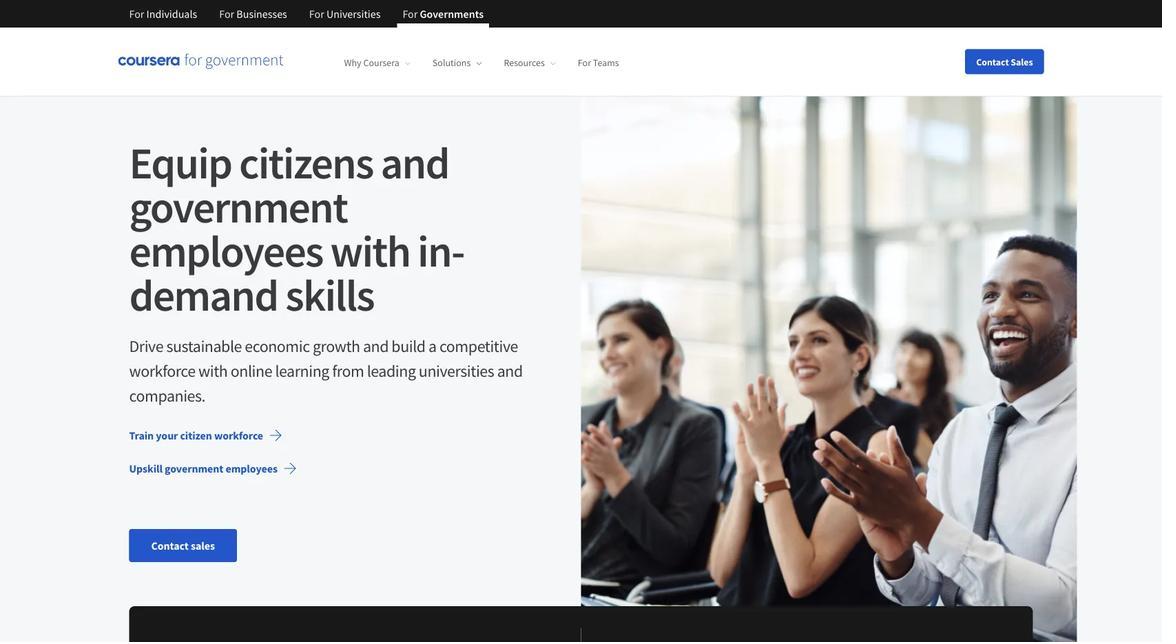 Task type: describe. For each thing, give the bounding box(es) containing it.
a
[[429, 336, 437, 356]]

for businesses
[[219, 7, 287, 21]]

contact sales
[[977, 55, 1034, 68]]

drive sustainable economic growth and build a competitive workforce with online learning from leading universities and companies.
[[129, 336, 523, 406]]

why
[[344, 57, 362, 69]]

businesses
[[237, 7, 287, 21]]

for left "teams"
[[578, 57, 591, 69]]

for for individuals
[[129, 7, 144, 21]]

citizen
[[180, 429, 212, 442]]

sustainable
[[166, 336, 242, 356]]

1 vertical spatial and
[[363, 336, 389, 356]]

universities
[[419, 360, 494, 381]]

for individuals
[[129, 7, 197, 21]]

upskill
[[129, 462, 163, 476]]

government inside equip citizens and government employees with in- demand skills
[[129, 179, 347, 234]]

growth
[[313, 336, 360, 356]]

leading
[[367, 360, 416, 381]]

from
[[332, 360, 364, 381]]

2 vertical spatial and
[[497, 360, 523, 381]]

and inside equip citizens and government employees with in- demand skills
[[381, 135, 449, 190]]

learning
[[275, 360, 329, 381]]

online
[[231, 360, 272, 381]]

teams
[[593, 57, 619, 69]]

skills
[[286, 267, 374, 323]]

contact sales button
[[966, 49, 1045, 74]]

1 vertical spatial workforce
[[214, 429, 263, 442]]

train
[[129, 429, 154, 442]]

why coursera link
[[344, 57, 411, 69]]

for teams link
[[578, 57, 619, 69]]

sales
[[191, 539, 215, 553]]

workforce inside 'drive sustainable economic growth and build a competitive workforce with online learning from leading universities and companies.'
[[129, 360, 196, 381]]

in-
[[418, 223, 464, 278]]

for teams
[[578, 57, 619, 69]]

coursera
[[364, 57, 400, 69]]

coursera for government image
[[118, 54, 284, 70]]

universities
[[327, 7, 381, 21]]

build
[[392, 336, 426, 356]]

your
[[156, 429, 178, 442]]



Task type: vqa. For each thing, say whether or not it's contained in the screenshot.
demand
yes



Task type: locate. For each thing, give the bounding box(es) containing it.
train your citizen workforce
[[129, 429, 263, 442]]

individuals
[[147, 7, 197, 21]]

with
[[330, 223, 410, 278], [199, 360, 228, 381]]

0 horizontal spatial workforce
[[129, 360, 196, 381]]

contact inside button
[[977, 55, 1010, 68]]

for left universities
[[309, 7, 324, 21]]

for left governments
[[403, 7, 418, 21]]

1 vertical spatial contact
[[151, 539, 189, 553]]

resources
[[504, 57, 545, 69]]

resources link
[[504, 57, 556, 69]]

1 horizontal spatial with
[[330, 223, 410, 278]]

1 vertical spatial with
[[199, 360, 228, 381]]

banner navigation
[[118, 0, 495, 28]]

with inside 'drive sustainable economic growth and build a competitive workforce with online learning from leading universities and companies.'
[[199, 360, 228, 381]]

sales
[[1011, 55, 1034, 68]]

0 vertical spatial contact
[[977, 55, 1010, 68]]

contact left sales
[[977, 55, 1010, 68]]

workforce up companies.
[[129, 360, 196, 381]]

0 vertical spatial with
[[330, 223, 410, 278]]

for
[[129, 7, 144, 21], [219, 7, 234, 21], [309, 7, 324, 21], [403, 7, 418, 21], [578, 57, 591, 69]]

contact left sales at the left
[[151, 539, 189, 553]]

for left the businesses
[[219, 7, 234, 21]]

0 vertical spatial government
[[129, 179, 347, 234]]

1 horizontal spatial workforce
[[214, 429, 263, 442]]

train your citizen workforce link
[[118, 419, 294, 452]]

for for businesses
[[219, 7, 234, 21]]

for for governments
[[403, 7, 418, 21]]

contact sales
[[151, 539, 215, 553]]

for universities
[[309, 7, 381, 21]]

government inside upskill government employees link
[[165, 462, 224, 476]]

1 horizontal spatial contact
[[977, 55, 1010, 68]]

with inside equip citizens and government employees with in- demand skills
[[330, 223, 410, 278]]

governments
[[420, 7, 484, 21]]

equip
[[129, 135, 232, 190]]

economic
[[245, 336, 310, 356]]

employees
[[129, 223, 323, 278], [226, 462, 278, 476]]

contact for contact sales
[[151, 539, 189, 553]]

and
[[381, 135, 449, 190], [363, 336, 389, 356], [497, 360, 523, 381]]

solutions link
[[433, 57, 482, 69]]

for left individuals
[[129, 7, 144, 21]]

1 vertical spatial government
[[165, 462, 224, 476]]

solutions
[[433, 57, 471, 69]]

for for universities
[[309, 7, 324, 21]]

workforce
[[129, 360, 196, 381], [214, 429, 263, 442]]

contact sales link
[[129, 529, 237, 562]]

0 horizontal spatial contact
[[151, 539, 189, 553]]

0 horizontal spatial with
[[199, 360, 228, 381]]

for governments
[[403, 7, 484, 21]]

why coursera
[[344, 57, 400, 69]]

drive
[[129, 336, 163, 356]]

citizens
[[239, 135, 373, 190]]

1 vertical spatial employees
[[226, 462, 278, 476]]

upskill government employees
[[129, 462, 278, 476]]

upskill government employees link
[[118, 452, 308, 485]]

0 vertical spatial workforce
[[129, 360, 196, 381]]

demand
[[129, 267, 278, 323]]

workforce up upskill government employees link
[[214, 429, 263, 442]]

0 vertical spatial employees
[[129, 223, 323, 278]]

employees inside equip citizens and government employees with in- demand skills
[[129, 223, 323, 278]]

equip citizens and government employees with in- demand skills
[[129, 135, 464, 323]]

companies.
[[129, 385, 205, 406]]

government
[[129, 179, 347, 234], [165, 462, 224, 476]]

contact for contact sales
[[977, 55, 1010, 68]]

0 vertical spatial and
[[381, 135, 449, 190]]

contact
[[977, 55, 1010, 68], [151, 539, 189, 553]]

competitive
[[440, 336, 518, 356]]



